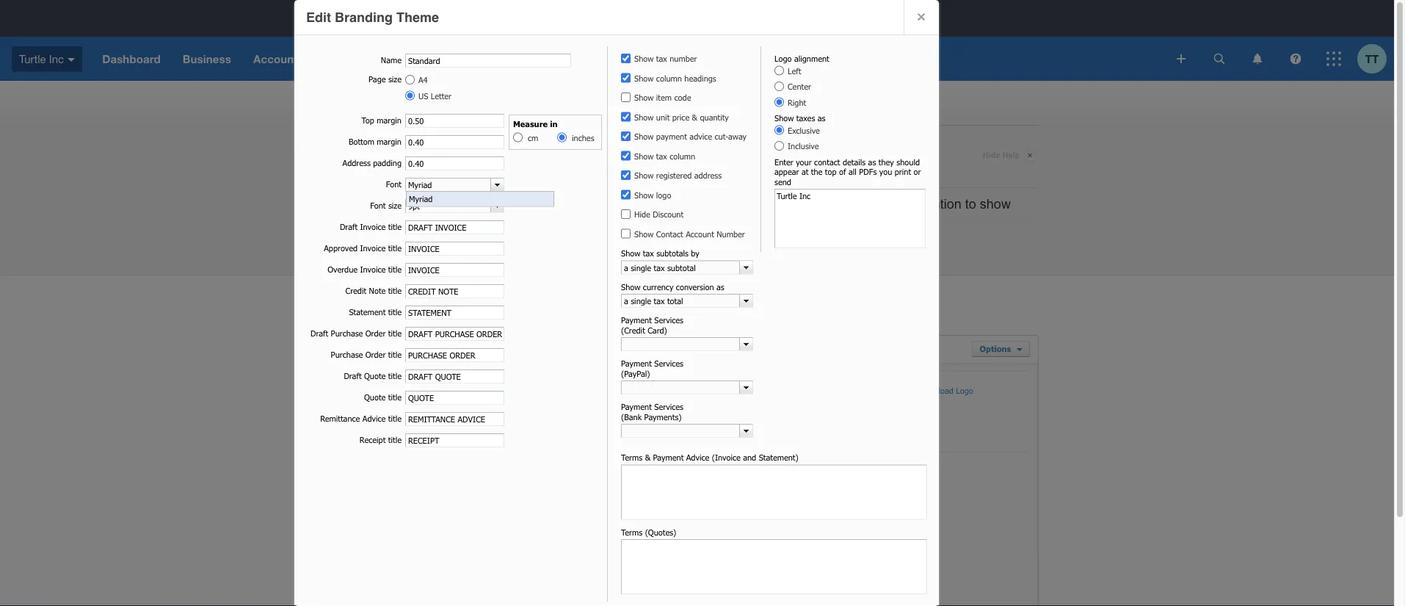 Task type: describe. For each thing, give the bounding box(es) containing it.
top:
[[457, 370, 473, 380]]

draft for draft purchase order title
[[311, 328, 328, 338]]

statement
[[349, 307, 386, 317]]

invoice inside organization settings › invoice settings
[[356, 99, 417, 119]]

card)
[[648, 325, 668, 335]]

show unit price & quantity
[[635, 112, 729, 122]]

Exclusive radio
[[775, 125, 785, 135]]

2 quote, from the left
[[422, 524, 450, 534]]

approved
[[324, 243, 358, 253]]

0 horizontal spatial a
[[555, 439, 559, 449]]

draft invoice title
[[340, 222, 402, 232]]

address for padding
[[343, 158, 371, 168]]

0 horizontal spatial &
[[645, 453, 651, 462]]

show for show tax number
[[635, 54, 654, 64]]

7 title from the top
[[388, 350, 402, 360]]

logo for logo alignment
[[775, 54, 792, 64]]

Show logo checkbox
[[621, 190, 631, 199]]

show for show logo
[[635, 190, 654, 200]]

exclusive
[[509, 428, 541, 437]]

number for tax
[[670, 54, 697, 64]]

or
[[914, 167, 922, 177]]

margin for bottom margin
[[377, 137, 402, 147]]

Show tax column checkbox
[[621, 151, 631, 161]]

2 purchase from the top
[[331, 350, 363, 360]]

note,
[[568, 514, 591, 523]]

0 horizontal spatial draft
[[364, 524, 388, 534]]

item
[[657, 93, 672, 102]]

2 quote from the top
[[364, 392, 386, 402]]

statement,
[[593, 514, 638, 523]]

match
[[794, 164, 830, 179]]

ms,
[[441, 381, 456, 390]]

show payment advice cut-away
[[635, 131, 747, 141]]

0 vertical spatial column
[[657, 73, 682, 83]]

(quotes)
[[645, 527, 677, 537]]

Top margin text field
[[405, 114, 505, 128]]

font for font
[[386, 179, 402, 189]]

name
[[381, 55, 402, 65]]

should
[[897, 157, 920, 167]]

3 title from the top
[[388, 264, 402, 274]]

0 horizontal spatial advice
[[363, 414, 386, 423]]

payment services (paypal)
[[621, 358, 684, 378]]

address padding
[[343, 158, 402, 168]]

to for your
[[624, 164, 635, 179]]

new
[[374, 304, 392, 314]]

article
[[585, 229, 620, 244]]

Approved Invoice title text field
[[405, 242, 505, 256]]

show for show column headings
[[635, 73, 654, 83]]

(none added)
[[364, 596, 413, 606]]

hide for hide discount
[[635, 209, 651, 219]]

theme for edit branding theme
[[397, 10, 439, 25]]

and left select
[[743, 196, 765, 211]]

tax for subtotals
[[643, 248, 654, 258]]

at
[[802, 167, 809, 177]]

approved invoice title
[[324, 243, 402, 253]]

overdue invoice title
[[328, 264, 402, 274]]

financial
[[845, 196, 893, 211]]

learn
[[639, 229, 668, 244]]

0 horizontal spatial logo
[[657, 190, 672, 200]]

show for show taxes as
[[775, 113, 794, 123]]

margins
[[427, 370, 455, 380]]

hide discount
[[635, 209, 684, 219]]

1 title from the top
[[388, 222, 402, 232]]

invoice reminders
[[713, 305, 789, 315]]

number for tax
[[389, 416, 416, 426]]

›
[[434, 88, 437, 98]]

subtotals inside logo align:                                      right tax                 exclusive tax subtotals                                                  by a single tax subtotal currency conversion as                                                          a single tax total
[[509, 439, 541, 449]]

credit
[[346, 286, 367, 296]]

help
[[1003, 150, 1021, 159]]

1 horizontal spatial by
[[691, 248, 700, 258]]

away
[[729, 131, 747, 141]]

invoice for draft
[[360, 222, 386, 232]]

show for show unit price & quantity
[[635, 112, 654, 122]]

more
[[672, 229, 702, 244]]

page size
[[369, 74, 402, 84]]

Hide Discount checkbox
[[621, 209, 631, 219]]

add
[[659, 196, 681, 211]]

price inside show: tax number column headings tax column unit price and quantity
[[391, 450, 408, 460]]

organisation
[[692, 164, 764, 179]]

invoice for overdue
[[360, 264, 386, 274]]

logo for logo align:                                      right tax                 exclusive tax subtotals                                                  by a single tax subtotal currency conversion as                                                          a single tax total
[[495, 416, 512, 426]]

hide help link
[[983, 146, 1037, 164]]

0 vertical spatial price
[[673, 112, 690, 122]]

0.5
[[475, 370, 488, 380]]

top
[[826, 167, 837, 177]]

Center radio
[[775, 82, 785, 91]]

purchase order title
[[331, 350, 402, 360]]

0 vertical spatial settings
[[403, 88, 431, 98]]

headings inside show: tax number column headings tax column unit price and quantity
[[404, 428, 436, 437]]

1 horizontal spatial us
[[419, 91, 429, 101]]

1 horizontal spatial in
[[550, 119, 558, 129]]

tax for column
[[657, 151, 668, 161]]

show for show item code
[[635, 93, 654, 102]]

a4
[[419, 75, 428, 85]]

10 title from the top
[[388, 414, 402, 423]]

show: tax number column headings tax column unit price and quantity
[[364, 406, 456, 460]]

1 horizontal spatial svg image
[[1291, 53, 1302, 64]]

Draft Invoice title text field
[[405, 220, 505, 234]]

payment for payment services (bank payments)
[[621, 402, 652, 412]]

bottom:
[[501, 370, 529, 380]]

size for page size
[[389, 74, 402, 84]]

Show column headings checkbox
[[621, 73, 631, 83]]

create invoice templates , add your logo and select which financial information to show
[[506, 196, 1011, 211]]

discount
[[653, 209, 684, 219]]

myriad
[[409, 194, 433, 204]]

payment for payment services (credit card)
[[621, 315, 652, 325]]

remittance advice title
[[320, 414, 402, 423]]

Overdue Invoice title text field
[[405, 263, 505, 277]]

upload logo link
[[875, 370, 1029, 452]]

9 title from the top
[[388, 392, 402, 402]]

padding
[[373, 158, 402, 168]]

1 horizontal spatial logo
[[714, 196, 739, 211]]

invoice
[[550, 196, 591, 211]]

1 vertical spatial single
[[587, 450, 607, 460]]

Inclusive radio
[[775, 141, 785, 151]]

receipt
[[360, 435, 386, 445]]

0 horizontal spatial single
[[562, 439, 582, 449]]

1 vertical spatial settings
[[422, 99, 489, 119]]

number
[[717, 229, 745, 239]]

suit
[[639, 164, 659, 179]]

1 horizontal spatial subtotals
[[657, 248, 689, 258]]

send
[[775, 177, 792, 187]]

top margin
[[362, 115, 402, 125]]

1 horizontal spatial draft
[[402, 514, 427, 523]]

address
[[695, 170, 722, 180]]

tax down subtotal
[[610, 450, 621, 460]]

font for font size
[[370, 201, 386, 210]]

options
[[980, 344, 1014, 354]]

(bank
[[621, 412, 642, 422]]

hide help
[[983, 150, 1021, 159]]

(none
[[364, 596, 386, 606]]

terms & payment advice (invoice and statement)
[[621, 453, 799, 462]]

show tax column
[[635, 151, 696, 161]]

branding for new
[[395, 304, 432, 314]]

Left radio
[[775, 66, 785, 75]]

edit branding theme
[[306, 10, 439, 25]]

new branding theme link
[[360, 300, 469, 319]]

receipt title
[[360, 435, 402, 445]]

cm radio
[[513, 133, 523, 142]]

show logo
[[635, 190, 672, 200]]

1 vertical spatial a
[[580, 450, 584, 460]]

code
[[675, 93, 692, 102]]

tt banner
[[0, 0, 1395, 81]]

standard
[[374, 341, 425, 355]]

account
[[686, 229, 715, 239]]

size for font size
[[389, 201, 402, 210]]

show taxes as
[[775, 113, 826, 123]]

cut-
[[715, 131, 729, 141]]

payment services (credit card)
[[621, 315, 684, 335]]

conversion inside logo align:                                      right tax                 exclusive tax subtotals                                                  by a single tax subtotal currency conversion as                                                          a single tax total
[[529, 450, 567, 460]]

upload
[[929, 385, 954, 395]]

Address padding text field
[[405, 156, 505, 170]]

details
[[783, 370, 812, 380]]

Terms & Payment Advice (Invoice and Statement) text field
[[621, 465, 928, 520]]

Credit Note title text field
[[405, 284, 505, 298]]

6 title from the top
[[388, 328, 402, 338]]

8 title from the top
[[388, 371, 402, 381]]

currency
[[495, 450, 526, 460]]

0 vertical spatial right
[[788, 97, 807, 107]]

as inside enter your contact details as they should appear at the top of all pdfs you print or send
[[869, 157, 877, 167]]

show for show contact account number
[[635, 229, 654, 239]]

measure
[[513, 119, 548, 129]]

1 vertical spatial letter
[[400, 370, 424, 380]]

right inside logo align:                                      right tax                 exclusive tax subtotals                                                  by a single tax subtotal currency conversion as                                                          a single tax total
[[537, 416, 555, 426]]

to for more
[[624, 229, 635, 244]]

payment services
[[605, 305, 677, 315]]

1 vertical spatial us
[[387, 370, 398, 380]]

as right taxes
[[818, 113, 826, 123]]



Task type: locate. For each thing, give the bounding box(es) containing it.
and right (invoice
[[744, 453, 757, 462]]

svg image inside turtle inc popup button
[[68, 58, 75, 62]]

Show Contact Account Number checkbox
[[621, 229, 631, 238]]

1 vertical spatial by
[[544, 439, 552, 449]]

2 size from the top
[[389, 201, 402, 210]]

in right 0.4
[[637, 370, 644, 380]]

title up column on the bottom left
[[388, 414, 402, 423]]

branding for edit
[[335, 10, 393, 25]]

top
[[362, 115, 375, 125]]

show right show item code option
[[635, 93, 654, 102]]

logo right ,
[[657, 190, 672, 200]]

0 horizontal spatial turtle
[[19, 52, 46, 65]]

0 vertical spatial contact
[[657, 229, 684, 239]]

invoice templates link
[[550, 196, 652, 211]]

0 horizontal spatial hide
[[635, 209, 651, 219]]

conversion right currency
[[676, 282, 714, 292]]

branding
[[335, 10, 393, 25], [395, 304, 432, 314]]

1 vertical spatial turtle
[[750, 381, 770, 390]]

1 vertical spatial terms
[[621, 527, 643, 537]]

pdfs
[[860, 167, 877, 177]]

column inside show: tax number column headings tax column unit price and quantity
[[389, 439, 415, 449]]

column up show registered address
[[670, 151, 696, 161]]

show right show logo option at the left top of the page
[[635, 190, 654, 200]]

unicode
[[406, 381, 439, 390]]

help article link
[[556, 229, 620, 244]]

payment services (bank payments)
[[621, 402, 684, 422]]

navigation inside the tt banner
[[91, 37, 1167, 81]]

address down bottom
[[343, 158, 371, 168]]

tax down learn
[[643, 248, 654, 258]]

0 horizontal spatial letter
[[400, 370, 424, 380]]

Show unit price & quantity checkbox
[[621, 112, 631, 122]]

& up show payment advice cut-away on the top of the page
[[692, 112, 698, 122]]

quantity down receipt title text field
[[427, 450, 456, 460]]

advice
[[363, 414, 386, 423], [687, 453, 710, 462]]

2 vertical spatial draft
[[344, 371, 362, 381]]

to down hide discount option
[[624, 229, 635, 244]]

show currency conversion as
[[621, 282, 725, 292]]

svg image
[[1327, 51, 1342, 66], [1215, 53, 1226, 64], [1254, 53, 1263, 64], [68, 58, 75, 62]]

0 horizontal spatial purchase
[[667, 514, 706, 523]]

show for show payment advice cut-away
[[635, 131, 654, 141]]

as up invoice reminders
[[717, 282, 725, 292]]

title right note
[[388, 286, 402, 296]]

branding right edit
[[335, 10, 393, 25]]

1 horizontal spatial headings
[[685, 73, 717, 83]]

0 vertical spatial quantity
[[700, 112, 729, 122]]

hide left ,
[[635, 209, 651, 219]]

draft
[[340, 222, 358, 232], [311, 328, 328, 338], [344, 371, 362, 381]]

2 horizontal spatial draft
[[641, 514, 665, 523]]

payment for payment services
[[605, 305, 641, 315]]

Terms (Quotes) text field
[[621, 539, 928, 594]]

brand
[[863, 164, 897, 179]]

invoice for approved
[[360, 243, 386, 253]]

payment down the payment services
[[621, 315, 652, 325]]

in
[[550, 119, 558, 129], [491, 370, 498, 380], [637, 370, 644, 380]]

branding right 'new'
[[395, 304, 432, 314]]

1 horizontal spatial quote,
[[422, 524, 450, 534]]

terms (quotes)
[[621, 527, 677, 537]]

2 margin from the top
[[377, 137, 402, 147]]

Show payment advice cut-away checkbox
[[621, 131, 631, 141]]

and inside show: tax number column headings tax column unit price and quantity
[[411, 450, 424, 460]]

services for payment services
[[644, 305, 677, 315]]

0 horizontal spatial quote,
[[391, 524, 419, 534]]

title right page:
[[388, 371, 402, 381]]

payment for payment services (paypal)
[[621, 358, 652, 368]]

2 horizontal spatial invoice,
[[502, 514, 536, 523]]

size up organization settings link
[[389, 74, 402, 84]]

0 vertical spatial branding
[[335, 10, 393, 25]]

measure in
[[513, 119, 558, 129]]

0 vertical spatial conversion
[[676, 282, 714, 292]]

letter up top margin text box
[[431, 91, 452, 101]]

0 vertical spatial advice
[[363, 414, 386, 423]]

terms for terms & payment advice (invoice and statement)
[[621, 453, 643, 462]]

1 horizontal spatial invoice,
[[465, 514, 499, 523]]

Draft Quote title text field
[[405, 369, 505, 383]]

terms
[[621, 453, 643, 462], [621, 527, 643, 537]]

page
[[369, 74, 386, 84]]

show right show tax number checkbox
[[635, 54, 654, 64]]

logo align:                                      right tax                 exclusive tax subtotals                                                  by a single tax subtotal currency conversion as                                                          a single tax total
[[495, 416, 639, 460]]

0 vertical spatial number
[[670, 54, 697, 64]]

draft purchase order title
[[311, 328, 402, 338]]

0 vertical spatial address
[[343, 158, 371, 168]]

1 vertical spatial hide
[[635, 209, 651, 219]]

0 vertical spatial a
[[555, 439, 559, 449]]

contact details turtle inc upload logo
[[750, 370, 974, 395]]

0 vertical spatial headings
[[685, 73, 717, 83]]

show contact account number
[[635, 229, 745, 239]]

size
[[389, 74, 402, 84], [389, 201, 402, 210]]

Quote title text field
[[405, 391, 505, 405]]

show up the payment services
[[621, 282, 641, 292]]

turtle inside popup button
[[19, 52, 46, 65]]

terms for terms (quotes)
[[621, 527, 643, 537]]

show column headings
[[635, 73, 717, 83]]

headings: draft invoice,             invoice,             invoice,             credit note,             statement,             draft purchase order,                         purchase order, draft quote,                         quote,             remittance advice,             receipt
[[364, 514, 809, 534]]

1 vertical spatial to
[[966, 196, 977, 211]]

show up the suit at the top left
[[635, 151, 654, 161]]

draft for draft quote title
[[344, 371, 362, 381]]

contact
[[657, 229, 684, 239], [750, 370, 781, 380]]

show right show unit price & quantity option
[[635, 112, 654, 122]]

tax left subtotal
[[585, 439, 596, 449]]

show:
[[364, 406, 386, 416]]

conversion
[[676, 282, 714, 292], [529, 450, 567, 460]]

1 horizontal spatial right
[[788, 97, 807, 107]]

(credit
[[621, 325, 646, 335]]

quote up quote title
[[364, 371, 386, 381]]

order
[[366, 328, 386, 338], [366, 350, 386, 360]]

0 horizontal spatial svg image
[[1178, 54, 1186, 63]]

0 vertical spatial size
[[389, 74, 402, 84]]

by inside logo align:                                      right tax                 exclusive tax subtotals                                                  by a single tax subtotal currency conversion as                                                          a single tax total
[[544, 439, 552, 449]]

show for show currency conversion as
[[621, 282, 641, 292]]

Show item code checkbox
[[621, 93, 631, 102]]

2 purchase from the left
[[740, 514, 779, 523]]

bottom
[[349, 137, 375, 147]]

services inside payment services (paypal)
[[655, 358, 684, 368]]

as inside logo align:                                      right tax                 exclusive tax subtotals                                                  by a single tax subtotal currency conversion as                                                          a single tax total
[[569, 450, 577, 460]]

1 invoice, from the left
[[429, 514, 463, 523]]

note
[[369, 286, 386, 296]]

turtle inside contact details turtle inc upload logo
[[750, 381, 770, 390]]

right down center
[[788, 97, 807, 107]]

what's this?
[[356, 283, 399, 293]]

title down what's this? link
[[388, 307, 402, 317]]

font down "padding"
[[386, 179, 402, 189]]

svg image
[[1291, 53, 1302, 64], [1178, 54, 1186, 63]]

2 vertical spatial logo
[[495, 416, 512, 426]]

us up arial
[[387, 370, 398, 380]]

2 title from the top
[[388, 243, 402, 253]]

currency
[[643, 282, 674, 292]]

number up show column headings
[[670, 54, 697, 64]]

receipt
[[534, 524, 566, 534]]

services for payment services (credit card)
[[655, 315, 684, 325]]

services inside payment services (credit card)
[[655, 315, 684, 325]]

invoices
[[573, 164, 620, 179]]

the
[[812, 167, 823, 177]]

0 horizontal spatial conversion
[[529, 450, 567, 460]]

0 horizontal spatial headings
[[404, 428, 436, 437]]

purchase
[[667, 514, 706, 523], [740, 514, 779, 523]]

arial
[[385, 381, 404, 390]]

,
[[652, 196, 656, 211]]

(invoice
[[712, 453, 741, 462]]

services inside payment services (bank payments)
[[655, 402, 684, 412]]

show down help article to learn more
[[621, 248, 641, 258]]

font up draft invoice title
[[370, 201, 386, 210]]

4 title from the top
[[388, 286, 402, 296]]

1 vertical spatial price
[[391, 450, 408, 460]]

0 vertical spatial subtotals
[[657, 248, 689, 258]]

payment inside payment services (credit card)
[[621, 315, 652, 325]]

2 order from the top
[[366, 350, 386, 360]]

1 horizontal spatial &
[[692, 112, 698, 122]]

0 horizontal spatial subtotals
[[509, 439, 541, 449]]

a
[[555, 439, 559, 449], [580, 450, 584, 460]]

9pt
[[458, 381, 472, 390]]

1 quote from the top
[[364, 371, 386, 381]]

margin for top margin
[[377, 115, 402, 125]]

1 order from the top
[[366, 328, 386, 338]]

headings up the code
[[685, 73, 717, 83]]

tax up the suit at the top left
[[657, 151, 668, 161]]

order,
[[709, 514, 737, 523], [781, 514, 809, 523]]

1 horizontal spatial contact
[[750, 370, 781, 380]]

title up draft quote title on the bottom of the page
[[388, 350, 402, 360]]

tax
[[374, 416, 386, 426], [495, 428, 507, 437], [374, 439, 386, 449], [495, 439, 507, 449]]

terms down statement,
[[621, 527, 643, 537]]

column down show tax number
[[657, 73, 682, 83]]

None text field
[[406, 179, 491, 191], [406, 200, 491, 212], [622, 425, 740, 437], [406, 179, 491, 191], [406, 200, 491, 212], [622, 425, 740, 437]]

title down arial
[[388, 392, 402, 402]]

1 horizontal spatial branding
[[395, 304, 432, 314]]

0 vertical spatial single
[[562, 439, 582, 449]]

1 order, from the left
[[709, 514, 737, 523]]

0 vertical spatial by
[[691, 248, 700, 258]]

number
[[670, 54, 697, 64], [389, 416, 416, 426]]

2 order, from the left
[[781, 514, 809, 523]]

1 vertical spatial address
[[557, 370, 585, 380]]

invoice down draft invoice title
[[360, 243, 386, 253]]

subtotal
[[598, 439, 627, 449]]

services for payment services (bank payments)
[[655, 402, 684, 412]]

0 horizontal spatial branding
[[335, 10, 393, 25]]

payment inside payment services (paypal)
[[621, 358, 652, 368]]

single left subtotal
[[562, 439, 582, 449]]

logo inside logo align:                                      right tax                 exclusive tax subtotals                                                  by a single tax subtotal currency conversion as                                                          a single tax total
[[495, 416, 512, 426]]

1 horizontal spatial inc
[[772, 381, 784, 390]]

0 horizontal spatial by
[[544, 439, 552, 449]]

1 terms from the top
[[621, 453, 643, 462]]

show for show registered address
[[635, 170, 654, 180]]

headings right column on the bottom left
[[404, 428, 436, 437]]

services right "(bank"
[[655, 402, 684, 412]]

print
[[895, 167, 912, 177]]

in inside address padding: 0.4 in font: arial unicode ms,               9pt
[[637, 370, 644, 380]]

services up payment services (credit card)
[[644, 305, 677, 315]]

0 vertical spatial &
[[692, 112, 698, 122]]

letter
[[431, 91, 452, 101], [400, 370, 424, 380]]

quantity inside show: tax number column headings tax column unit price and quantity
[[427, 450, 456, 460]]

registered
[[657, 170, 692, 180]]

0 vertical spatial inc
[[49, 52, 64, 65]]

payment inside payment services (bank payments)
[[621, 402, 652, 412]]

1 horizontal spatial advice
[[687, 453, 710, 462]]

bottom margin
[[349, 137, 402, 147]]

1 horizontal spatial conversion
[[676, 282, 714, 292]]

1 margin from the top
[[377, 115, 402, 125]]

Statement title text field
[[405, 306, 505, 320]]

1 size from the top
[[389, 74, 402, 84]]

contact left 'details'
[[750, 370, 781, 380]]

A4 radio
[[405, 75, 415, 84]]

1 quote, from the left
[[391, 524, 419, 534]]

1 horizontal spatial number
[[670, 54, 697, 64]]

Show tax number checkbox
[[621, 54, 631, 63]]

draft up the terms (quotes) at the bottom of the page
[[641, 514, 665, 523]]

letter up unicode
[[400, 370, 424, 380]]

inc inside contact details turtle inc upload logo
[[772, 381, 784, 390]]

1 vertical spatial quantity
[[427, 450, 456, 460]]

invoice down organization settings link
[[356, 99, 417, 119]]

logo up number
[[714, 196, 739, 211]]

0 vertical spatial margin
[[377, 115, 402, 125]]

payment right total on the bottom
[[653, 453, 684, 462]]

tt
[[1366, 52, 1380, 65]]

title down draft invoice title
[[388, 243, 402, 253]]

select
[[769, 196, 803, 211]]

1 vertical spatial quote
[[364, 392, 386, 402]]

a left subtotal
[[555, 439, 559, 449]]

number inside show: tax number column headings tax column unit price and quantity
[[389, 416, 416, 426]]

2 vertical spatial column
[[389, 439, 415, 449]]

0 vertical spatial terms
[[621, 453, 643, 462]]

in up 'inches' option
[[550, 119, 558, 129]]

and down the inclusive option
[[768, 164, 790, 179]]

to down show tax column option
[[624, 164, 635, 179]]

size left myriad
[[389, 201, 402, 210]]

inc inside popup button
[[49, 52, 64, 65]]

3 invoice, from the left
[[502, 514, 536, 523]]

show right show column headings checkbox
[[635, 73, 654, 83]]

Name text field
[[405, 54, 572, 68]]

hide for hide help
[[983, 150, 1001, 159]]

invoice,
[[429, 514, 463, 523], [465, 514, 499, 523], [502, 514, 536, 523]]

your inside enter your contact details as they should appear at the top of all pdfs you print or send
[[796, 157, 812, 167]]

quote, left remittance
[[422, 524, 450, 534]]

theme for new branding theme
[[434, 304, 461, 314]]

organization
[[356, 88, 401, 98]]

0 vertical spatial to
[[624, 164, 635, 179]]

us
[[419, 91, 429, 101], [387, 370, 398, 380]]

settings down a4 on the left
[[403, 88, 431, 98]]

as left total on the bottom
[[569, 450, 577, 460]]

0 vertical spatial turtle
[[19, 52, 46, 65]]

payment
[[657, 131, 688, 141]]

0 vertical spatial logo
[[775, 54, 792, 64]]

remittance
[[320, 414, 360, 423]]

organization settings link
[[356, 88, 431, 98]]

services down the payment services
[[655, 315, 684, 325]]

0 horizontal spatial price
[[391, 450, 408, 460]]

0 horizontal spatial number
[[389, 416, 416, 426]]

0 vertical spatial purchase
[[331, 328, 363, 338]]

conversion down exclusive
[[529, 450, 567, 460]]

tax up show column headings
[[657, 54, 668, 64]]

invoice inside invoice reminders link
[[713, 305, 743, 315]]

help
[[556, 229, 581, 244]]

price
[[673, 112, 690, 122], [391, 450, 408, 460]]

Bottom margin text field
[[405, 135, 505, 149]]

1 vertical spatial &
[[645, 453, 651, 462]]

1 horizontal spatial letter
[[431, 91, 452, 101]]

Enter your contact details as they should appear at the top of all PDFs you print or send text field
[[775, 189, 926, 248]]

1 horizontal spatial hide
[[983, 150, 1001, 159]]

show right the show contact account number option
[[635, 229, 654, 239]]

0 horizontal spatial inc
[[49, 52, 64, 65]]

Receipt title text field
[[405, 433, 505, 447]]

0 horizontal spatial in
[[491, 370, 498, 380]]

2 horizontal spatial logo
[[957, 385, 974, 395]]

quote, down headings: in the left of the page
[[391, 524, 419, 534]]

which
[[807, 196, 841, 211]]

address left "padding:"
[[557, 370, 585, 380]]

services for payment services (paypal)
[[655, 358, 684, 368]]

0 vertical spatial hide
[[983, 150, 1001, 159]]

1 vertical spatial purchase
[[331, 350, 363, 360]]

logo right upload
[[957, 385, 974, 395]]

show for show tax column
[[635, 151, 654, 161]]

5 title from the top
[[388, 307, 402, 317]]

1 vertical spatial contact
[[750, 370, 781, 380]]

1 vertical spatial order
[[366, 350, 386, 360]]

hide
[[983, 150, 1001, 159], [635, 209, 651, 219]]

theme up name
[[397, 10, 439, 25]]

inches radio
[[558, 133, 567, 142]]

1 vertical spatial size
[[389, 201, 402, 210]]

2 horizontal spatial in
[[637, 370, 644, 380]]

1 horizontal spatial logo
[[775, 54, 792, 64]]

1 vertical spatial theme
[[434, 304, 461, 314]]

invoice up what's this?
[[360, 264, 386, 274]]

2 terms from the top
[[621, 527, 643, 537]]

payment down 0.4
[[621, 402, 652, 412]]

margin up "padding"
[[377, 137, 402, 147]]

1 vertical spatial column
[[670, 151, 696, 161]]

1 purchase from the top
[[331, 328, 363, 338]]

0 horizontal spatial logo
[[495, 416, 512, 426]]

0 vertical spatial letter
[[431, 91, 452, 101]]

in right 0.5
[[491, 370, 498, 380]]

11 title from the top
[[388, 435, 402, 445]]

Show registered address checkbox
[[621, 170, 631, 180]]

overdue
[[328, 264, 358, 274]]

2 invoice, from the left
[[465, 514, 499, 523]]

purchase up purchase order title
[[331, 328, 363, 338]]

Right radio
[[775, 97, 785, 107]]

advice up column on the bottom left
[[363, 414, 386, 423]]

right
[[788, 97, 807, 107], [537, 416, 555, 426]]

title up unit
[[388, 435, 402, 445]]

None text field
[[622, 261, 740, 274], [622, 295, 740, 307], [622, 338, 740, 350], [622, 381, 740, 394], [622, 261, 740, 274], [622, 295, 740, 307], [622, 338, 740, 350], [622, 381, 740, 394]]

navigation
[[91, 37, 1167, 81]]

Remittance Advice title text field
[[405, 412, 505, 426]]

tt button
[[1358, 37, 1395, 81]]

show
[[981, 196, 1011, 211]]

quantity up the cut-
[[700, 112, 729, 122]]

address padding: 0.4 in font: arial unicode ms,               9pt
[[364, 370, 644, 390]]

quote down font:
[[364, 392, 386, 402]]

1 purchase from the left
[[667, 514, 706, 523]]

show right show payment advice cut-away "option"
[[635, 131, 654, 141]]

1 vertical spatial subtotals
[[509, 439, 541, 449]]

show up exclusive radio at the right
[[775, 113, 794, 123]]

unit
[[657, 112, 670, 122]]

&
[[692, 112, 698, 122], [645, 453, 651, 462]]

quote title
[[364, 392, 402, 402]]

1 vertical spatial conversion
[[529, 450, 567, 460]]

Draft Purchase Order title text field
[[405, 327, 505, 341]]

subtotals down exclusive
[[509, 439, 541, 449]]

tax for number
[[657, 54, 668, 64]]

draft for draft invoice title
[[340, 222, 358, 232]]

0 vertical spatial theme
[[397, 10, 439, 25]]

address inside address padding: 0.4 in font: arial unicode ms,               9pt
[[557, 370, 585, 380]]

title up standard
[[388, 328, 402, 338]]

show tax number
[[635, 54, 697, 64]]

quantity
[[700, 112, 729, 122], [427, 450, 456, 460]]

payment up 0.4
[[621, 358, 652, 368]]

single down subtotal
[[587, 450, 607, 460]]

payment up (credit
[[605, 305, 641, 315]]

turtle inc
[[19, 52, 64, 65]]

margin right 'top'
[[377, 115, 402, 125]]

logo left align:
[[495, 416, 512, 426]]

address for padding:
[[557, 370, 585, 380]]

1 vertical spatial logo
[[957, 385, 974, 395]]

0 vertical spatial draft
[[340, 222, 358, 232]]

order up page:
[[366, 350, 386, 360]]

number up column on the bottom left
[[389, 416, 416, 426]]

subtotals down more
[[657, 248, 689, 258]]

contact inside contact details turtle inc upload logo
[[750, 370, 781, 380]]

logo inside contact details turtle inc upload logo
[[957, 385, 974, 395]]

invoice left reminders at the bottom of page
[[713, 305, 743, 315]]

show right show registered address checkbox
[[635, 170, 654, 180]]

Purchase Order title text field
[[405, 348, 505, 362]]

order down statement title
[[366, 328, 386, 338]]

1 horizontal spatial price
[[673, 112, 690, 122]]

2 vertical spatial to
[[624, 229, 635, 244]]

details
[[843, 157, 866, 167]]

inclusive
[[788, 141, 819, 151]]

show for show tax subtotals by
[[621, 248, 641, 258]]

font:
[[364, 381, 382, 390]]

draft right headings: in the left of the page
[[402, 514, 427, 523]]

cm
[[528, 133, 539, 143]]

left
[[788, 66, 802, 76]]

payment services link
[[591, 300, 691, 320]]

they
[[879, 157, 895, 167]]

1 horizontal spatial order,
[[781, 514, 809, 523]]

US Letter radio
[[405, 91, 415, 100]]

contact down discount
[[657, 229, 684, 239]]

logo up left option
[[775, 54, 792, 64]]

1 horizontal spatial address
[[557, 370, 585, 380]]



Task type: vqa. For each thing, say whether or not it's contained in the screenshot.
"Hide Discount" checkbox on the left of page
yes



